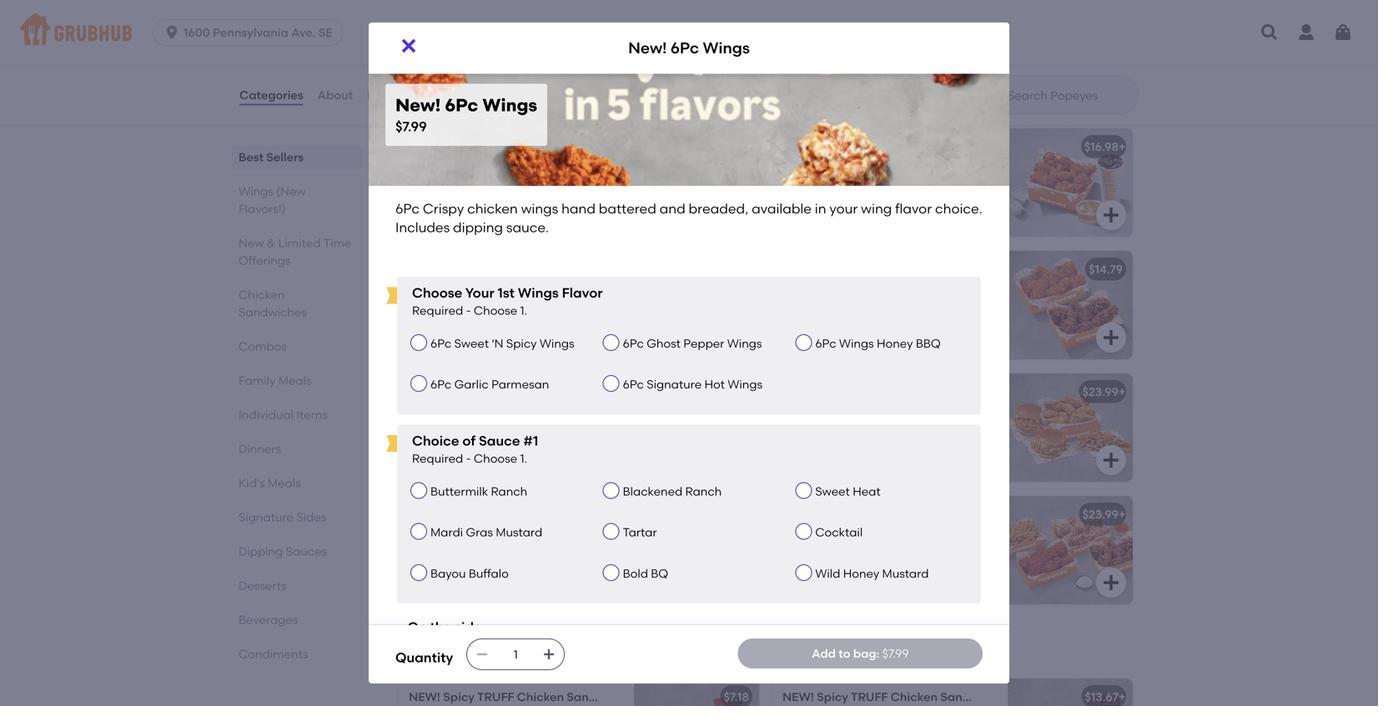 Task type: locate. For each thing, give the bounding box(es) containing it.
2 new! from the left
[[782, 690, 814, 704]]

+ for wings & sandwiches bundle image
[[1119, 385, 1126, 399]]

sweet heat
[[815, 485, 881, 499]]

$14.79
[[1089, 262, 1123, 276]]

with for 12pc crispy chicken wings hand battered and breaded, available in your wing flavor choice. served with a regular signature side and drink of your choice. includes dipping sauce.
[[960, 197, 984, 211]]

1 horizontal spatial sandwich
[[940, 690, 997, 704]]

wings inside 12pc crispy chicken wings hand battered and breaded, available in your wing flavor choice. served with a regular signature side and drink of your choice. includes dipping sauce.
[[896, 163, 928, 177]]

signature up your
[[463, 214, 516, 228]]

1 vertical spatial $23.99
[[1082, 508, 1119, 522]]

12pc
[[815, 262, 841, 276]]

$23.99 +
[[1082, 385, 1126, 399], [1082, 508, 1126, 522]]

in inside the 12pc crispy chicken wings hand battered and breaded, available in your wing flavor choice. includes dipping sauce.
[[970, 303, 980, 317]]

and inside get your choice of 18pc wings (any flavor), 1 large side and 3 dipping sauces.
[[893, 548, 915, 562]]

breaded, inside the 12pc crispy chicken wings hand battered and breaded, available in your wing flavor choice. includes dipping sauce.
[[861, 303, 913, 317]]

flavors!) up new! 6pc wings combo
[[505, 89, 581, 111]]

(new down the sellers
[[276, 184, 306, 199]]

1 drink from the left
[[570, 214, 598, 228]]

svg image
[[1260, 23, 1280, 43], [164, 24, 180, 41], [727, 205, 747, 225], [727, 328, 747, 348], [1101, 328, 1121, 348], [1101, 450, 1121, 470], [1101, 573, 1121, 593], [542, 648, 556, 661]]

2 served from the left
[[918, 197, 957, 211]]

dinners
[[239, 442, 281, 456]]

12pc
[[815, 140, 840, 154], [782, 163, 807, 177], [782, 286, 807, 300], [782, 409, 807, 423]]

flavors!) inside wings (new flavors!)
[[239, 202, 286, 216]]

2 sandwich from the left
[[940, 690, 997, 704]]

choose down sauce on the left bottom
[[474, 452, 517, 466]]

1 vertical spatial new
[[395, 640, 435, 661]]

offerings down bold
[[575, 640, 657, 661]]

drink for 6pc crispy chicken wings hand battered and breaded, available in your wing flavor choice. served with a regular signature side and drink of your choice. includes dipping sauce.
[[570, 214, 598, 228]]

large inside get your choice of 18pc wings (any flavor), 1 large side and 3 dipping sauces.
[[831, 548, 864, 562]]

flavor inside the 12pc crispy chicken wings hand battered and breaded, available in your wing flavor choice. includes dipping sauce.
[[840, 320, 871, 334]]

wing inside the 12pc crispy chicken wings hand battered and breaded, available in your wing flavor choice. includes dipping sauce.
[[810, 320, 837, 334]]

side
[[519, 214, 542, 228], [893, 214, 916, 228], [867, 548, 890, 562], [455, 619, 482, 636]]

1 signature from the left
[[463, 214, 516, 228]]

2 horizontal spatial combo
[[1000, 690, 1042, 704]]

crispy for new! 12pc wings
[[810, 286, 846, 300]]

1 horizontal spatial wings (new flavors!)
[[395, 89, 581, 111]]

truff down "bag:"
[[851, 690, 888, 704]]

family meals
[[239, 374, 312, 388]]

0 horizontal spatial new
[[239, 236, 264, 250]]

1 horizontal spatial sweet
[[815, 485, 850, 499]]

available for new! 6pc wings combo
[[542, 180, 594, 194]]

avor
[[849, 442, 874, 457]]

crispy for new! 24pc wings
[[439, 409, 475, 423]]

wings (new flavors!) up new! 6pc wings combo
[[395, 89, 581, 111]]

1
[[879, 459, 883, 474], [824, 548, 828, 562]]

hand inside 24pc crispy chicken wings hand battered and breaded, available in your wing flavor choice. includes dipping sauce.
[[560, 409, 589, 423]]

new! for 12pc crispy chicken wings hand battered and breaded, available in your wing flavor choice. includes dipping sauce.
[[782, 262, 812, 276]]

served inside 12pc crispy chicken wings hand battered and breaded, available in your wing flavor choice. served with a regular signature side and drink of your choice. includes dipping sauce.
[[918, 197, 957, 211]]

sweet left "'n" in the top left of the page
[[454, 337, 489, 351]]

choose
[[412, 285, 462, 301], [474, 304, 517, 318], [474, 452, 517, 466]]

with inside 12pc crispy chicken wings hand battered and breaded, available in your wing flavor choice. served with a regular signature side and drink of your choice. includes dipping sauce.
[[960, 197, 984, 211]]

new! down the quantity
[[409, 690, 440, 704]]

time
[[323, 236, 351, 250], [528, 640, 571, 661]]

1 vertical spatial large
[[831, 548, 864, 562]]

0 vertical spatial wings (new flavors!)
[[395, 89, 581, 111]]

signature down kid's meals
[[239, 511, 293, 525]]

0 horizontal spatial signature
[[463, 214, 516, 228]]

1. up 6pc sweet 'n spicy wings
[[520, 304, 527, 318]]

with for 6pc crispy chicken wings hand battered and breaded, available in your wing flavor choice. served with a regular signature side and drink of your choice. includes dipping sauce.
[[586, 197, 610, 211]]

available inside 12pc crispy chicken wings hand battered and breaded, available in your wing fl avor choice, 2 chicken sandwiches and 1 large side.
[[915, 425, 968, 440]]

0 vertical spatial sandwiches
[[239, 305, 307, 319]]

side inside 12pc crispy chicken wings hand battered and breaded, available in your wing flavor choice. served with a regular signature side and drink of your choice. includes dipping sauce.
[[893, 214, 916, 228]]

1 horizontal spatial regular
[[793, 214, 834, 228]]

1 vertical spatial choose
[[474, 304, 517, 318]]

12pc inside 12pc crispy chicken wings hand battered and breaded, available in your wing flavor choice. served with a regular signature side and drink of your choice. includes dipping sauce.
[[782, 163, 807, 177]]

gras
[[466, 526, 493, 540]]

regular inside 6pc crispy chicken wings hand battered and breaded, available in your wing flavor choice. served with a regular signature side and drink of your choice. includes dipping sauce.
[[419, 214, 460, 228]]

wings & sandwiches bundle image
[[1008, 374, 1133, 482]]

18pc wing group pack
[[782, 508, 912, 522]]

new! 12pc wings image
[[1008, 251, 1133, 359]]

12pc for 12pc crispy chicken wings hand battered and breaded, available in your wing flavor choice. served with a regular signature side and drink of your choice. includes dipping sauce.
[[782, 163, 807, 177]]

2 1. from the top
[[520, 452, 527, 466]]

12pc down new! 12pc wings
[[782, 286, 807, 300]]

1 horizontal spatial flavors!)
[[505, 89, 581, 111]]

breaded, for new! 12pc wings
[[861, 303, 913, 317]]

se
[[318, 25, 333, 40]]

wings (new flavors!) down best sellers
[[239, 184, 306, 216]]

2 vertical spatial $7.99
[[882, 647, 909, 661]]

your inside 24pc crispy chicken wings hand battered and breaded, available in your wing flavor choice. includes dipping sauce.
[[409, 442, 433, 457]]

1 regular from the left
[[419, 214, 460, 228]]

bold
[[623, 567, 648, 581]]

bag:
[[853, 647, 879, 661]]

1 new! from the left
[[409, 690, 440, 704]]

12pc crispy chicken wings hand battered and breaded, available in your wing flavor choice. includes dipping sauce.
[[782, 286, 980, 351]]

regular
[[419, 214, 460, 228], [793, 214, 834, 228]]

1 horizontal spatial drink
[[944, 214, 972, 228]]

regular for 6pc crispy chicken wings hand battered and breaded, available in your wing flavor choice. served with a regular signature side and drink of your choice. includes dipping sauce.
[[419, 214, 460, 228]]

0 horizontal spatial new! 6pc wings
[[409, 262, 501, 276]]

wing inside 6pc crispy chicken wings hand battered and breaded, available in your wing flavor choice. served with a regular signature side and drink of your choice. includes dipping sauce.
[[436, 197, 463, 211]]

chicken for new! 12pc wings combo
[[849, 163, 893, 177]]

choice.
[[501, 197, 542, 211], [874, 197, 915, 211], [935, 201, 982, 217], [436, 231, 477, 245], [810, 231, 851, 245], [501, 320, 542, 334], [874, 320, 915, 334], [501, 442, 542, 457]]

6pc signature hot wings
[[623, 378, 762, 392]]

24pc inside 24pc crispy chicken wings hand battered and breaded, available in your wing flavor choice. includes dipping sauce.
[[409, 409, 436, 423]]

12pc crispy chicken wings hand battered and breaded, available in your wing fl avor choice, 2 chicken sandwiches and 1 large side.
[[782, 409, 980, 474]]

flavor
[[466, 197, 498, 211], [840, 197, 871, 211], [895, 201, 932, 217], [466, 320, 498, 334], [840, 320, 871, 334], [466, 442, 498, 457]]

1 horizontal spatial truff
[[851, 690, 888, 704]]

offerings up chicken sandwiches
[[239, 254, 291, 268]]

18pc down pack
[[889, 531, 914, 545]]

wing inside 12pc crispy chicken wings hand battered and breaded, available in your wing flavor choice. served with a regular signature side and drink of your choice. includes dipping sauce.
[[810, 197, 837, 211]]

0 vertical spatial meals
[[278, 374, 312, 388]]

required down choice
[[412, 452, 463, 466]]

new! 6pc wings combo image
[[634, 128, 759, 237]]

0 horizontal spatial sweet
[[454, 337, 489, 351]]

available inside 6pc crispy chicken wings hand battered and breaded, available in your wing flavor choice. served with a regular signature side and drink of your choice. includes dipping sauce.
[[542, 180, 594, 194]]

choose your 1st wings flavor required - choose 1.
[[412, 285, 603, 318]]

combo up 12pc crispy chicken wings hand battered and breaded, available in your wing flavor choice. served with a regular signature side and drink of your choice. includes dipping sauce.
[[882, 140, 924, 154]]

2 horizontal spatial $7.99
[[882, 647, 909, 661]]

hand for new! 6pc wings
[[553, 286, 583, 300]]

0 horizontal spatial spicy
[[443, 690, 474, 704]]

1 horizontal spatial &
[[439, 640, 453, 661]]

0 horizontal spatial ranch
[[491, 485, 527, 499]]

choose left your
[[412, 285, 462, 301]]

ranch
[[491, 485, 527, 499], [685, 485, 722, 499]]

hand for new! 12pc wings combo
[[931, 163, 960, 177]]

1 horizontal spatial limited
[[457, 640, 524, 661]]

2 a from the left
[[782, 214, 790, 228]]

1 horizontal spatial 18pc
[[889, 531, 914, 545]]

0 vertical spatial 1.
[[520, 304, 527, 318]]

- down your
[[466, 304, 471, 318]]

0 vertical spatial choose
[[412, 285, 462, 301]]

18pc up get
[[782, 508, 809, 522]]

and inside the 12pc crispy chicken wings hand battered and breaded, available in your wing flavor choice. includes dipping sauce.
[[835, 303, 858, 317]]

1 vertical spatial $23.99 +
[[1082, 508, 1126, 522]]

1 vertical spatial 18pc
[[889, 531, 914, 545]]

new! spicy truff chicken sandwich combo
[[782, 690, 1042, 704]]

crispy inside the 12pc crispy chicken wings hand battered and breaded, available in your wing flavor choice. includes dipping sauce.
[[810, 286, 846, 300]]

bayou
[[430, 567, 466, 581]]

flavor for new! 6pc wings combo
[[466, 197, 498, 211]]

breaded, down $12.48
[[689, 201, 748, 217]]

0 horizontal spatial 1
[[824, 548, 828, 562]]

$13.67
[[1085, 690, 1119, 704]]

0 horizontal spatial sandwich
[[567, 690, 623, 704]]

2 truff from the left
[[851, 690, 888, 704]]

parmesan
[[491, 378, 549, 392]]

1 required from the top
[[412, 304, 463, 318]]

meals right the kid's
[[268, 476, 301, 490]]

chicken up side.
[[930, 442, 977, 457]]

wild honey mustard
[[815, 567, 929, 581]]

chicken inside 12pc crispy chicken wings hand battered and breaded, available in your wing flavor choice. served with a regular signature side and drink of your choice. includes dipping sauce.
[[849, 163, 893, 177]]

and inside 24pc crispy chicken wings hand battered and breaded, available in your wing flavor choice. includes dipping sauce.
[[462, 425, 484, 440]]

combo left $13.67
[[1000, 690, 1042, 704]]

1 horizontal spatial large
[[886, 459, 919, 474]]

new! 12pc wings combo image
[[1008, 128, 1133, 237]]

on
[[407, 619, 427, 636]]

0 horizontal spatial mustard
[[496, 526, 542, 540]]

1 - from the top
[[466, 304, 471, 318]]

1 horizontal spatial $7.99
[[722, 262, 749, 276]]

truff for new! spicy truff chicken sandwich
[[477, 690, 514, 704]]

& down "on the side"
[[439, 640, 453, 661]]

0 horizontal spatial flavors!)
[[239, 202, 286, 216]]

new & limited time offerings up chicken sandwiches
[[239, 236, 351, 268]]

chicken up combos
[[239, 288, 285, 302]]

sauce.
[[506, 219, 549, 236], [576, 231, 614, 245], [950, 231, 987, 245], [455, 337, 492, 351], [829, 337, 866, 351], [455, 459, 492, 474]]

breaded, down parmesan
[[487, 425, 539, 440]]

mustard down dine
[[496, 526, 542, 540]]

served inside 6pc crispy chicken wings hand battered and breaded, available in your wing flavor choice. served with a regular signature side and drink of your choice. includes dipping sauce.
[[544, 197, 584, 211]]

12pc up 12pc crispy chicken wings hand battered and breaded, available in your wing flavor choice. served with a regular signature side and drink of your choice. includes dipping sauce.
[[815, 140, 840, 154]]

0 horizontal spatial new!
[[409, 690, 440, 704]]

wings for new! 6pc wings
[[518, 286, 550, 300]]

0 vertical spatial 24pc
[[441, 385, 469, 399]]

wings for new! 24pc wings
[[524, 409, 557, 423]]

choose down 1st
[[474, 304, 517, 318]]

spicy down add
[[817, 690, 848, 704]]

0 vertical spatial 1
[[879, 459, 883, 474]]

new! 6pc wings image
[[634, 251, 759, 359]]

your inside 12pc crispy chicken wings hand battered and breaded, available in your wing fl avor choice, 2 chicken sandwiches and 1 large side.
[[782, 442, 807, 457]]

2 required from the top
[[412, 452, 463, 466]]

1 horizontal spatial new! 6pc wings
[[628, 39, 750, 57]]

mustard down 3
[[882, 567, 929, 581]]

ghost
[[647, 337, 681, 351]]

2 - from the top
[[466, 452, 471, 466]]

new! 6pc wings combo
[[409, 140, 546, 154]]

items
[[296, 408, 328, 422]]

1 1. from the top
[[520, 304, 527, 318]]

2 $23.99 from the top
[[1082, 508, 1119, 522]]

breaded, down new! 12pc wings combo
[[861, 180, 913, 194]]

breaded, down 1st
[[487, 303, 539, 317]]

1 vertical spatial 1.
[[520, 452, 527, 466]]

wings
[[409, 508, 450, 522]]

crispy inside 6pc crispy chicken wings hand battered and breaded, available in your wing flavor choice. served with a regular signature side and drink of your choice. includes dipping sauce.
[[433, 163, 468, 177]]

in for $29.59
[[597, 425, 607, 440]]

in inside 12pc crispy chicken wings hand battered and breaded, available in your wing fl avor choice, 2 chicken sandwiches and 1 large side.
[[970, 425, 980, 440]]

0 horizontal spatial new & limited time offerings
[[239, 236, 351, 268]]

offerings
[[239, 254, 291, 268], [575, 640, 657, 661]]

sandwiches down fl
[[782, 459, 851, 474]]

crispy inside 12pc crispy chicken wings hand battered and breaded, available in your wing flavor choice. served with a regular signature side and drink of your choice. includes dipping sauce.
[[810, 163, 846, 177]]

0 horizontal spatial combo
[[504, 140, 546, 154]]

1 vertical spatial meals
[[268, 476, 301, 490]]

12pc left crispy
[[782, 409, 807, 423]]

breaded, inside 12pc crispy chicken wings hand battered and breaded, available in your wing flavor choice. served with a regular signature side and drink of your choice. includes dipping sauce.
[[861, 180, 913, 194]]

reviews
[[367, 88, 414, 102]]

6pc inside 6pc crispy chicken wings hand battered and breaded, available in your wing flavor choice. served with a regular signature side and drink of your choice. includes dipping sauce.
[[409, 163, 430, 177]]

ranch right blackened
[[685, 485, 722, 499]]

svg image inside 1600 pennsylvania ave. se button
[[164, 24, 180, 41]]

chicken for new! 24pc wings
[[478, 409, 522, 423]]

0 horizontal spatial dipping
[[239, 545, 283, 559]]

sandwiches inside 12pc crispy chicken wings hand battered and breaded, available in your wing fl avor choice, 2 chicken sandwiches and 1 large side.
[[782, 459, 851, 474]]

battered for new! 24pc wings
[[409, 425, 459, 440]]

a inside 6pc crispy chicken wings hand battered and breaded, available in your wing flavor choice. served with a regular signature side and drink of your choice. includes dipping sauce.
[[409, 214, 416, 228]]

1. inside choose your 1st wings flavor required - choose 1.
[[520, 304, 527, 318]]

drink for 12pc crispy chicken wings hand battered and breaded, available in your wing flavor choice. served with a regular signature side and drink of your choice. includes dipping sauce.
[[944, 214, 972, 228]]

can
[[484, 508, 511, 522]]

1 $23.99 + from the top
[[1082, 385, 1126, 399]]

(new up new! 6pc wings combo
[[454, 89, 501, 111]]

0 horizontal spatial sandwiches
[[239, 305, 307, 319]]

chicken down the add to bag: $7.99
[[891, 690, 938, 704]]

required up 6pc sweet 'n spicy wings
[[412, 304, 463, 318]]

a for 6pc crispy chicken wings hand battered and breaded, available in your wing flavor choice. served with a regular signature side and drink of your choice. includes dipping sauce.
[[409, 214, 416, 228]]

6pc inside new! 6pc wings $7.99
[[445, 95, 478, 116]]

signature inside 12pc crispy chicken wings hand battered and breaded, available in your wing flavor choice. served with a regular signature side and drink of your choice. includes dipping sauce.
[[836, 214, 890, 228]]

+ for 18pc wing group pack image
[[1119, 508, 1126, 522]]

in for $16.98
[[970, 180, 980, 194]]

0 vertical spatial new
[[239, 236, 264, 250]]

1.
[[520, 304, 527, 318], [520, 452, 527, 466]]

large inside 12pc crispy chicken wings hand battered and breaded, available in your wing fl avor choice, 2 chicken sandwiches and 1 large side.
[[886, 459, 919, 474]]

0 horizontal spatial a
[[409, 214, 416, 228]]

ranch for blackened ranch
[[685, 485, 722, 499]]

0 vertical spatial limited
[[278, 236, 321, 250]]

2 regular from the left
[[793, 214, 834, 228]]

0 horizontal spatial with
[[586, 197, 610, 211]]

0 horizontal spatial served
[[544, 197, 584, 211]]

crispy
[[810, 409, 844, 423]]

in inside 24pc crispy chicken wings hand battered and breaded, available in your wing flavor choice. includes dipping sauce.
[[597, 425, 607, 440]]

chicken down the input item quantity 'number field'
[[517, 690, 564, 704]]

1600 pennsylvania ave. se button
[[153, 19, 350, 46]]

$7.99 down reviews at the top of the page
[[395, 118, 427, 135]]

drink inside 12pc crispy chicken wings hand battered and breaded, available in your wing flavor choice. served with a regular signature side and drink of your choice. includes dipping sauce.
[[944, 214, 972, 228]]

limited up chicken sandwiches
[[278, 236, 321, 250]]

battered for new! 12pc wings
[[782, 303, 833, 317]]

wings
[[518, 163, 550, 177], [896, 163, 928, 177], [521, 201, 558, 217], [518, 286, 550, 300], [896, 286, 928, 300], [524, 409, 557, 423], [893, 409, 926, 423]]

1 vertical spatial offerings
[[575, 640, 657, 661]]

with inside 6pc crispy chicken wings hand battered and breaded, available in your wing flavor choice. served with a regular signature side and drink of your choice. includes dipping sauce.
[[586, 197, 610, 211]]

1 vertical spatial 1
[[824, 548, 828, 562]]

served
[[544, 197, 584, 211], [918, 197, 957, 211]]

12pc for 12pc crispy chicken wings hand battered and breaded, available in your wing fl avor choice, 2 chicken sandwiches and 1 large side.
[[782, 409, 807, 423]]

sandwiches up combos
[[239, 305, 307, 319]]

(new
[[454, 89, 501, 111], [276, 184, 306, 199]]

0 horizontal spatial wings (new flavors!)
[[239, 184, 306, 216]]

meals up individual items
[[278, 374, 312, 388]]

breaded, down new! 6pc wings combo
[[487, 180, 539, 194]]

1 sandwich from the left
[[567, 690, 623, 704]]

breaded, up choice,
[[861, 425, 913, 440]]

2 signature from the left
[[836, 214, 890, 228]]

includes inside 24pc crispy chicken wings hand battered and breaded, available in your wing flavor choice. includes dipping sauce.
[[544, 442, 592, 457]]

0 horizontal spatial limited
[[278, 236, 321, 250]]

0 vertical spatial new! 6pc wings
[[628, 39, 750, 57]]

$7.99 up pepper
[[722, 262, 749, 276]]

1. down "#1"
[[520, 452, 527, 466]]

breaded, up 6pc wings honey bbq
[[861, 303, 913, 317]]

1 horizontal spatial sandwiches
[[782, 459, 851, 474]]

1 horizontal spatial 1
[[879, 459, 883, 474]]

1 horizontal spatial with
[[960, 197, 984, 211]]

svg image inside main navigation navigation
[[1333, 23, 1353, 43]]

- up buttermilk
[[466, 452, 471, 466]]

drink inside 6pc crispy chicken wings hand battered and breaded, available in your wing flavor choice. served with a regular signature side and drink of your choice. includes dipping sauce.
[[570, 214, 598, 228]]

1 a from the left
[[409, 214, 416, 228]]

meals
[[278, 374, 312, 388], [268, 476, 301, 490]]

signature up new! 12pc wings
[[836, 214, 890, 228]]

$7.99 inside new! 6pc wings $7.99
[[395, 118, 427, 135]]

of inside get your choice of 18pc wings (any flavor), 1 large side and 3 dipping sauces.
[[875, 531, 886, 545]]

1 served from the left
[[544, 197, 584, 211]]

12pc inside 12pc crispy chicken wings hand battered and breaded, available in your wing fl avor choice, 2 chicken sandwiches and 1 large side.
[[782, 409, 807, 423]]

choice,
[[877, 442, 918, 457]]

flavor inside 24pc crispy chicken wings hand battered and breaded, available in your wing flavor choice. includes dipping sauce.
[[466, 442, 498, 457]]

chicken inside the 12pc crispy chicken wings hand battered and breaded, available in your wing flavor choice. includes dipping sauce.
[[849, 286, 893, 300]]

0 vertical spatial sweet
[[454, 337, 489, 351]]

sweet
[[454, 337, 489, 351], [815, 485, 850, 499]]

wings inside the 12pc crispy chicken wings hand battered and breaded, available in your wing flavor choice. includes dipping sauce.
[[896, 286, 928, 300]]

limited down "on the side"
[[457, 640, 524, 661]]

svg image
[[727, 19, 747, 39], [1333, 23, 1353, 43], [399, 36, 419, 56], [1101, 205, 1121, 225], [476, 648, 489, 661]]

dipping down (any at the bottom right of page
[[927, 548, 972, 562]]

side.
[[921, 459, 947, 474]]

24pc
[[441, 385, 469, 399], [409, 409, 436, 423]]

includes inside 12pc crispy chicken wings hand battered and breaded, available in your wing flavor choice. served with a regular signature side and drink of your choice. includes dipping sauce.
[[854, 231, 901, 245]]

0 vertical spatial offerings
[[239, 254, 291, 268]]

buffalo
[[469, 567, 509, 581]]

breaded, inside 6pc crispy chicken wings hand battered and breaded, available in your wing flavor choice. served with a regular signature side and drink of your choice. includes dipping sauce.
[[487, 180, 539, 194]]

1 vertical spatial sweet
[[815, 485, 850, 499]]

new! 24pc wings image
[[634, 374, 759, 482]]

regular for 12pc crispy chicken wings hand battered and breaded, available in your wing flavor choice. served with a regular signature side and drink of your choice. includes dipping sauce.
[[793, 214, 834, 228]]

hand inside the 12pc crispy chicken wings hand battered and breaded, available in your wing flavor choice. includes dipping sauce.
[[931, 286, 960, 300]]

0 horizontal spatial $7.99
[[395, 118, 427, 135]]

1 vertical spatial required
[[412, 452, 463, 466]]

battered inside 6pc crispy chicken wings hand battered and breaded, available in your wing flavor choice. served with a regular signature side and drink of your choice. includes dipping sauce.
[[409, 180, 459, 194]]

crispy inside 24pc crispy chicken wings hand battered and breaded, available in your wing flavor choice. includes dipping sauce.
[[439, 409, 475, 423]]

1 vertical spatial time
[[528, 640, 571, 661]]

chicken inside chicken sandwiches
[[239, 288, 285, 302]]

about
[[318, 88, 353, 102]]

1 ranch from the left
[[491, 485, 527, 499]]

honey right wild
[[843, 567, 879, 581]]

available inside the 12pc crispy chicken wings hand battered and breaded, available in your wing flavor choice. includes dipping sauce.
[[915, 303, 968, 317]]

Search Popeyes search field
[[1006, 88, 1134, 103]]

the
[[430, 619, 451, 636]]

limited inside 'new & limited time offerings'
[[278, 236, 321, 250]]

available inside 24pc crispy chicken wings hand battered and breaded, available in your wing flavor choice. includes dipping sauce.
[[542, 425, 594, 440]]

1 vertical spatial signature
[[239, 511, 293, 525]]

new! for 6pc crispy chicken wings hand battered and breaded, available in your wing flavor choice. served with a regular signature side and drink of your choice. includes dipping sauce.
[[409, 140, 438, 154]]

2 ranch from the left
[[685, 485, 722, 499]]

battered inside the 12pc crispy chicken wings hand battered and breaded, available in your wing flavor choice. includes dipping sauce.
[[782, 303, 833, 317]]

2 with from the left
[[960, 197, 984, 211]]

signature inside 6pc crispy chicken wings hand battered and breaded, available in your wing flavor choice. served with a regular signature side and drink of your choice. includes dipping sauce.
[[463, 214, 516, 228]]

wing for new! 6pc wings combo
[[436, 197, 463, 211]]

in inside 6pc crispy chicken wings hand battered and breaded, available in your wing flavor choice. served with a regular signature side and drink of your choice. includes dipping sauce.
[[597, 180, 607, 194]]

hand inside 12pc crispy chicken wings hand battered and breaded, available in your wing fl avor choice, 2 chicken sandwiches and 1 large side.
[[928, 409, 958, 423]]

1 down choice,
[[879, 459, 883, 474]]

1. inside choice of sauce #1 required - choose 1.
[[520, 452, 527, 466]]

chicken for new! 6pc wings combo
[[471, 163, 515, 177]]

served for new! 12pc wings combo
[[918, 197, 957, 211]]

wings
[[703, 39, 750, 57], [395, 89, 450, 111], [482, 95, 537, 116], [465, 140, 501, 154], [843, 140, 879, 154], [239, 184, 273, 199], [465, 262, 501, 276], [843, 262, 879, 276], [518, 285, 559, 301], [540, 337, 574, 351], [727, 337, 762, 351], [839, 337, 874, 351], [728, 378, 762, 392], [472, 385, 508, 399], [917, 531, 952, 545]]

0 vertical spatial required
[[412, 304, 463, 318]]

2 horizontal spatial spicy
[[817, 690, 848, 704]]

1 up wild
[[824, 548, 828, 562]]

flavor for new! 12pc wings combo
[[840, 197, 871, 211]]

honey left bbq
[[877, 337, 913, 351]]

offerings inside 'new & limited time offerings'
[[239, 254, 291, 268]]

bbq
[[916, 337, 941, 351]]

spicy down the quantity
[[443, 690, 474, 704]]

$23.99
[[1082, 385, 1119, 399], [1082, 508, 1119, 522]]

0 horizontal spatial 18pc
[[782, 508, 809, 522]]

1 vertical spatial mustard
[[882, 567, 929, 581]]

crispy for new! 12pc wings combo
[[810, 163, 846, 177]]

$7.99 right "bag:"
[[882, 647, 909, 661]]

of inside 6pc crispy chicken wings hand battered and breaded, available in your wing flavor choice. served with a regular signature side and drink of your choice. includes dipping sauce.
[[601, 214, 612, 228]]

1 vertical spatial new! 6pc wings
[[409, 262, 501, 276]]

1 horizontal spatial combo
[[882, 140, 924, 154]]

in inside 12pc crispy chicken wings hand battered and breaded, available in your wing flavor choice. served with a regular signature side and drink of your choice. includes dipping sauce.
[[970, 180, 980, 194]]

new up chicken sandwiches
[[239, 236, 264, 250]]

hand inside 6pc crispy chicken wings hand battered and breaded, available in your wing flavor choice. served with a regular signature side and drink of your choice. includes dipping sauce.
[[553, 163, 583, 177]]

1 $23.99 from the top
[[1082, 385, 1119, 399]]

0 vertical spatial $23.99 +
[[1082, 385, 1126, 399]]

0 horizontal spatial (new
[[276, 184, 306, 199]]

1 horizontal spatial dipping
[[927, 548, 972, 562]]

two
[[453, 508, 481, 522]]

flavors!) down best sellers
[[239, 202, 286, 216]]

in for $14.79
[[970, 303, 980, 317]]

choose inside choice of sauce #1 required - choose 1.
[[474, 452, 517, 466]]

dipping up desserts
[[239, 545, 283, 559]]

best sellers
[[239, 150, 304, 164]]

2 drink from the left
[[944, 214, 972, 228]]

0 horizontal spatial large
[[831, 548, 864, 562]]

large down choice,
[[886, 459, 919, 474]]

$7.99 for new! 6pc wings
[[395, 118, 427, 135]]

available inside 12pc crispy chicken wings hand battered and breaded, available in your wing flavor choice. served with a regular signature side and drink of your choice. includes dipping sauce.
[[915, 180, 968, 194]]

$23.99 for wings & sandwiches bundle image
[[1082, 385, 1119, 399]]

2 vertical spatial choose
[[474, 452, 517, 466]]

1 horizontal spatial new
[[395, 640, 435, 661]]

0 vertical spatial new & limited time offerings
[[239, 236, 351, 268]]

to
[[839, 647, 850, 661]]

0 vertical spatial flavors!)
[[505, 89, 581, 111]]

new down the on on the left
[[395, 640, 435, 661]]

combo
[[504, 140, 546, 154], [882, 140, 924, 154], [1000, 690, 1042, 704]]

1 vertical spatial wings (new flavors!)
[[239, 184, 306, 216]]

0 horizontal spatial 24pc
[[409, 409, 436, 423]]

1 horizontal spatial signature
[[836, 214, 890, 228]]

truff down the input item quantity 'number field'
[[477, 690, 514, 704]]

hand inside 12pc crispy chicken wings hand battered and breaded, available in your wing flavor choice. served with a regular signature side and drink of your choice. includes dipping sauce.
[[931, 163, 960, 177]]

1 inside get your choice of 18pc wings (any flavor), 1 large side and 3 dipping sauces.
[[824, 548, 828, 562]]

0 vertical spatial $23.99
[[1082, 385, 1119, 399]]

quantity
[[395, 650, 453, 666]]

new!
[[628, 39, 667, 57], [395, 95, 441, 116], [409, 140, 438, 154], [782, 140, 812, 154], [409, 262, 438, 276], [782, 262, 812, 276], [409, 385, 438, 399]]

12pc down new! 12pc wings combo
[[782, 163, 807, 177]]

1 truff from the left
[[477, 690, 514, 704]]

spicy right "'n" in the top left of the page
[[506, 337, 537, 351]]

signature
[[463, 214, 516, 228], [836, 214, 890, 228]]

1 vertical spatial limited
[[457, 640, 524, 661]]

sauce
[[479, 433, 520, 449]]

sauces
[[286, 545, 327, 559]]

breaded, for new! 6pc wings combo
[[487, 180, 539, 194]]

1 horizontal spatial mustard
[[882, 567, 929, 581]]

sellers
[[266, 150, 304, 164]]

0 vertical spatial time
[[323, 236, 351, 250]]

wing
[[812, 508, 841, 522]]

new & limited time offerings up new! spicy truff chicken sandwich
[[395, 640, 657, 661]]

& up chicken sandwiches
[[267, 236, 276, 250]]

- inside choice of sauce #1 required - choose 1.
[[466, 452, 471, 466]]

combo up 6pc crispy chicken wings hand battered and breaded, available in your wing flavor choice. served with a regular signature side and drink of your choice. includes dipping sauce.
[[504, 140, 546, 154]]

chicken for new! 12pc wings
[[849, 286, 893, 300]]

ranch up can
[[491, 485, 527, 499]]

2 $23.99 + from the top
[[1082, 508, 1126, 522]]

large down choice
[[831, 548, 864, 562]]

pepper
[[683, 337, 724, 351]]

your
[[409, 197, 433, 211], [782, 197, 807, 211], [829, 201, 858, 217], [409, 231, 433, 245], [782, 231, 807, 245], [409, 320, 433, 334], [782, 320, 807, 334], [409, 442, 433, 457], [782, 442, 807, 457], [806, 531, 831, 545]]

and
[[462, 180, 484, 194], [835, 180, 858, 194], [660, 201, 685, 217], [545, 214, 567, 228], [919, 214, 941, 228], [462, 303, 484, 317], [835, 303, 858, 317], [462, 425, 484, 440], [835, 425, 858, 440], [853, 459, 876, 474], [893, 548, 915, 562]]

new! down add
[[782, 690, 814, 704]]

1 horizontal spatial a
[[782, 214, 790, 228]]

dipping inside 24pc crispy chicken wings hand battered and breaded, available in your wing flavor choice. includes dipping sauce.
[[409, 459, 452, 474]]

1 with from the left
[[586, 197, 610, 211]]

battered
[[409, 180, 459, 194], [782, 180, 833, 194], [599, 201, 656, 217], [409, 303, 459, 317], [782, 303, 833, 317], [409, 425, 459, 440], [782, 425, 833, 440]]

chicken inside 24pc crispy chicken wings hand battered and breaded, available in your wing flavor choice. includes dipping sauce.
[[478, 409, 522, 423]]

in for $12.48
[[597, 180, 607, 194]]

new
[[239, 236, 264, 250], [395, 640, 435, 661]]

signature left hot
[[647, 378, 702, 392]]

wing inside 24pc crispy chicken wings hand battered and breaded, available in your wing flavor choice. includes dipping sauce.
[[436, 442, 463, 457]]

sweet up the wing
[[815, 485, 850, 499]]

signature
[[647, 378, 702, 392], [239, 511, 293, 525]]

flavor for new! 24pc wings
[[466, 442, 498, 457]]

available for new! 12pc wings combo
[[915, 180, 968, 194]]



Task type: vqa. For each thing, say whether or not it's contained in the screenshot.
Corner Bakery Bakery
no



Task type: describe. For each thing, give the bounding box(es) containing it.
wings inside get your choice of 18pc wings (any flavor), 1 large side and 3 dipping sauces.
[[917, 531, 952, 545]]

1 horizontal spatial time
[[528, 640, 571, 661]]

dipping inside the 12pc crispy chicken wings hand battered and breaded, available in your wing flavor choice. includes dipping sauce.
[[782, 337, 826, 351]]

of inside choice of sauce #1 required - choose 1.
[[462, 433, 476, 449]]

0 vertical spatial honey
[[877, 337, 913, 351]]

add
[[812, 647, 836, 661]]

wings two can dine $17.99 image
[[634, 496, 759, 605]]

dipping inside get your choice of 18pc wings (any flavor), 1 large side and 3 dipping sauces.
[[927, 548, 972, 562]]

best
[[239, 150, 264, 164]]

chicken for new! 6pc wings
[[471, 286, 515, 300]]

battered for new! 6pc wings
[[409, 303, 459, 317]]

sauces.
[[782, 565, 827, 579]]

cocktail
[[815, 526, 863, 540]]

$17.99
[[545, 508, 577, 522]]

new! 6pc wings $7.99
[[395, 95, 537, 135]]

sauce. inside 12pc crispy chicken wings hand battered and breaded, available in your wing flavor choice. served with a regular signature side and drink of your choice. includes dipping sauce.
[[950, 231, 987, 245]]

flavor for new! 6pc wings
[[466, 320, 498, 334]]

on the side
[[407, 619, 482, 636]]

wings for new! 6pc wings combo
[[518, 163, 550, 177]]

chicken sandwiches
[[239, 288, 307, 319]]

1 horizontal spatial spicy
[[506, 337, 537, 351]]

+ for new! spicy truff chicken sandwich combo image
[[1119, 690, 1126, 704]]

24pc crispy chicken wings hand battered and breaded, available in your wing flavor choice. includes dipping sauce.
[[409, 409, 607, 474]]

truff for new! spicy truff chicken sandwich combo
[[851, 690, 888, 704]]

new! spicy truff chicken sandwich
[[409, 690, 623, 704]]

$23.99 + for wings & sandwiches bundle image
[[1082, 385, 1126, 399]]

beverages
[[239, 613, 298, 627]]

1 inside 12pc crispy chicken wings hand battered and breaded, available in your wing fl avor choice, 2 chicken sandwiches and 1 large side.
[[879, 459, 883, 474]]

mustard for wild honey mustard
[[882, 567, 929, 581]]

required inside choose your 1st wings flavor required - choose 1.
[[412, 304, 463, 318]]

wing for new! 12pc wings
[[810, 320, 837, 334]]

1600 pennsylvania ave. se
[[184, 25, 333, 40]]

1 vertical spatial &
[[439, 640, 453, 661]]

flavor),
[[782, 548, 821, 562]]

time inside 'new & limited time offerings'
[[323, 236, 351, 250]]

- inside choose your 1st wings flavor required - choose 1.
[[466, 304, 471, 318]]

categories
[[239, 88, 303, 102]]

signature for 6pc
[[463, 214, 516, 228]]

18pc wing group pack image
[[1008, 496, 1133, 605]]

+ for new! 12pc wings combo image
[[1119, 140, 1126, 154]]

$17.13
[[785, 16, 815, 30]]

your inside the 12pc crispy chicken wings hand battered and breaded, available in your wing flavor choice. includes dipping sauce.
[[782, 320, 807, 334]]

$17.13 +
[[785, 16, 822, 30]]

wings inside 12pc crispy chicken wings hand battered and breaded, available in your wing fl avor choice, 2 chicken sandwiches and 1 large side.
[[893, 409, 926, 423]]

battered for new! 12pc wings combo
[[782, 180, 833, 194]]

crispy for new! 6pc wings
[[433, 286, 468, 300]]

breaded, for new! 6pc wings
[[487, 303, 539, 317]]

sandwich for new! spicy truff chicken sandwich
[[567, 690, 623, 704]]

add to bag: $7.99
[[812, 647, 909, 661]]

new! for new! spicy truff chicken sandwich
[[409, 690, 440, 704]]

mustard for mardi gras mustard
[[496, 526, 542, 540]]

ave.
[[291, 25, 316, 40]]

kid's meals
[[239, 476, 301, 490]]

$14.89 +
[[411, 16, 453, 30]]

crispy for new! 6pc wings combo
[[433, 163, 468, 177]]

choice
[[412, 433, 459, 449]]

Input item quantity number field
[[497, 640, 534, 670]]

12pc for 12pc crispy chicken wings hand battered and breaded, available in your wing flavor choice. includes dipping sauce.
[[782, 286, 807, 300]]

combo for new! 12pc wings combo
[[882, 140, 924, 154]]

breaded, for new! 12pc wings combo
[[861, 180, 913, 194]]

wings two can dine $17.99
[[409, 508, 577, 522]]

0 vertical spatial &
[[267, 236, 276, 250]]

search icon image
[[981, 85, 1001, 105]]

spicy for new! spicy truff chicken sandwich
[[443, 690, 474, 704]]

$23.99 for 18pc wing group pack image
[[1082, 508, 1119, 522]]

wings inside choose your 1st wings flavor required - choose 1.
[[518, 285, 559, 301]]

fl
[[840, 442, 846, 457]]

'n
[[492, 337, 503, 351]]

chicken inside 12pc crispy chicken wings hand battered and breaded, available in your wing fl avor choice, 2 chicken sandwiches and 1 large side.
[[930, 442, 977, 457]]

new! inside new! 6pc wings $7.99
[[395, 95, 441, 116]]

choice. inside the 12pc crispy chicken wings hand battered and breaded, available in your wing flavor choice. includes dipping sauce.
[[874, 320, 915, 334]]

of inside 12pc crispy chicken wings hand battered and breaded, available in your wing flavor choice. served with a regular signature side and drink of your choice. includes dipping sauce.
[[975, 214, 986, 228]]

dipping inside 12pc crispy chicken wings hand battered and breaded, available in your wing flavor choice. served with a regular signature side and drink of your choice. includes dipping sauce.
[[904, 231, 947, 245]]

individual items
[[239, 408, 328, 422]]

18pc inside get your choice of 18pc wings (any flavor), 1 large side and 3 dipping sauces.
[[889, 531, 914, 545]]

dipping inside 6pc crispy chicken wings hand battered and breaded, available in your wing flavor choice. served with a regular signature side and drink of your choice. includes dipping sauce.
[[530, 231, 574, 245]]

includes inside the 12pc crispy chicken wings hand battered and breaded, available in your wing flavor choice. includes dipping sauce.
[[918, 320, 965, 334]]

1st
[[498, 285, 515, 301]]

choice
[[834, 531, 872, 545]]

new! for 24pc crispy chicken wings hand battered and breaded, available in your wing flavor choice. includes dipping sauce.
[[409, 385, 438, 399]]

new! spicy truff chicken sandwich image
[[634, 679, 759, 707]]

new! for 6pc crispy chicken wings hand battered and breaded, available in your wing flavor choice. includes dipping sauce.
[[409, 262, 438, 276]]

available for new! 12pc wings
[[915, 303, 968, 317]]

sauce. inside the 12pc crispy chicken wings hand battered and breaded, available in your wing flavor choice. includes dipping sauce.
[[829, 337, 866, 351]]

12pc crispy chicken wings hand battered and breaded, available in your wing flavor choice. served with a regular signature side and drink of your choice. includes dipping sauce.
[[782, 163, 987, 245]]

1 vertical spatial new & limited time offerings
[[395, 640, 657, 661]]

wings for new! 12pc wings combo
[[896, 163, 928, 177]]

desserts
[[239, 579, 286, 593]]

sides
[[296, 511, 326, 525]]

hot
[[704, 378, 725, 392]]

0 vertical spatial 18pc
[[782, 508, 809, 522]]

get your choice of 18pc wings (any flavor), 1 large side and 3 dipping sauces.
[[782, 531, 979, 579]]

wing for new! 6pc wings
[[436, 320, 463, 334]]

hand for new! 6pc wings combo
[[553, 163, 583, 177]]

breaded, for new! 24pc wings
[[487, 425, 539, 440]]

meals for kid's meals
[[268, 476, 301, 490]]

wing inside 12pc crispy chicken wings hand battered and breaded, available in your wing fl avor choice, 2 chicken sandwiches and 1 large side.
[[810, 442, 837, 457]]

ranch for buttermilk ranch
[[491, 485, 527, 499]]

1 vertical spatial 6pc crispy chicken wings hand battered and breaded, available in your wing flavor choice. includes dipping sauce.
[[409, 286, 607, 351]]

6pc garlic parmesan
[[430, 378, 549, 392]]

spicy for new! spicy truff chicken sandwich combo
[[817, 690, 848, 704]]

blackened ranch
[[623, 485, 722, 499]]

a for 12pc crispy chicken wings hand battered and breaded, available in your wing flavor choice. served with a regular signature side and drink of your choice. includes dipping sauce.
[[782, 214, 790, 228]]

1 vertical spatial honey
[[843, 567, 879, 581]]

mardi gras mustard
[[430, 526, 542, 540]]

kid's
[[239, 476, 265, 490]]

bold bq
[[623, 567, 668, 581]]

heat
[[853, 485, 881, 499]]

1 horizontal spatial 24pc
[[441, 385, 469, 399]]

0 vertical spatial (new
[[454, 89, 501, 111]]

includes inside 6pc crispy chicken wings hand battered and breaded, available in your wing flavor choice. served with a regular signature side and drink of your choice. includes dipping sauce.
[[480, 231, 527, 245]]

1600
[[184, 25, 210, 40]]

flavor for new! 12pc wings
[[840, 320, 871, 334]]

sandwich for new! spicy truff chicken sandwich combo
[[940, 690, 997, 704]]

6pc ghost pepper wings
[[623, 337, 762, 351]]

combos
[[239, 340, 287, 354]]

in for $7.99
[[597, 303, 607, 317]]

sauce. inside 24pc crispy chicken wings hand battered and breaded, available in your wing flavor choice. includes dipping sauce.
[[455, 459, 492, 474]]

battered for new! 6pc wings combo
[[409, 180, 459, 194]]

sauce. inside 6pc crispy chicken wings hand battered and breaded, available in your wing flavor choice. served with a regular signature side and drink of your choice. includes dipping sauce.
[[576, 231, 614, 245]]

$12.48
[[710, 140, 745, 154]]

required inside choice of sauce #1 required - choose 1.
[[412, 452, 463, 466]]

wings for new! 12pc wings
[[896, 286, 928, 300]]

3
[[918, 548, 925, 562]]

side inside get your choice of 18pc wings (any flavor), 1 large side and 3 dipping sauces.
[[867, 548, 890, 562]]

your
[[465, 285, 494, 301]]

about button
[[317, 65, 354, 125]]

breaded, inside 12pc crispy chicken wings hand battered and breaded, available in your wing fl avor choice, 2 chicken sandwiches and 1 large side.
[[861, 425, 913, 440]]

wings inside new! 6pc wings $7.99
[[482, 95, 537, 116]]

dipping sauces
[[239, 545, 327, 559]]

new! 12pc wings
[[782, 262, 879, 276]]

family
[[239, 374, 276, 388]]

1 horizontal spatial signature
[[647, 378, 702, 392]]

hand for new! 12pc wings
[[931, 286, 960, 300]]

side inside 6pc crispy chicken wings hand battered and breaded, available in your wing flavor choice. served with a regular signature side and drink of your choice. includes dipping sauce.
[[519, 214, 542, 228]]

new! 12pc wings combo
[[782, 140, 924, 154]]

your inside get your choice of 18pc wings (any flavor), 1 large side and 3 dipping sauces.
[[806, 531, 831, 545]]

$12.48 +
[[710, 140, 752, 154]]

pack
[[883, 508, 912, 522]]

served for new! 6pc wings combo
[[544, 197, 584, 211]]

signature for 12pc
[[836, 214, 890, 228]]

(any
[[954, 531, 979, 545]]

flavor
[[562, 285, 603, 301]]

battered inside 12pc crispy chicken wings hand battered and breaded, available in your wing fl avor choice, 2 chicken sandwiches and 1 large side.
[[782, 425, 833, 440]]

2
[[921, 442, 928, 457]]

0 vertical spatial 6pc crispy chicken wings hand battered and breaded, available in your wing flavor choice. includes dipping sauce.
[[395, 201, 986, 236]]

group
[[844, 508, 880, 522]]

meals for family meals
[[278, 374, 312, 388]]

#1
[[523, 433, 538, 449]]

wings two can dine $17.99 button
[[399, 496, 759, 605]]

buttermilk
[[430, 485, 488, 499]]

wing for new! 12pc wings combo
[[810, 197, 837, 211]]

6pc wings honey bbq
[[815, 337, 941, 351]]

main navigation navigation
[[0, 0, 1378, 65]]

get
[[782, 531, 804, 545]]

6pc sweet 'n spicy wings
[[430, 337, 574, 351]]

1 horizontal spatial offerings
[[575, 640, 657, 661]]

wild
[[815, 567, 840, 581]]

available for new! 6pc wings
[[542, 303, 594, 317]]

available for new! 24pc wings
[[542, 425, 594, 440]]

chicken inside 12pc crispy chicken wings hand battered and breaded, available in your wing fl avor choice, 2 chicken sandwiches and 1 large side.
[[846, 409, 890, 423]]

$14.89
[[411, 16, 446, 30]]

$7.99 for add to bag:
[[882, 647, 909, 661]]

hand for new! 24pc wings
[[560, 409, 589, 423]]

6pc crispy chicken wings hand battered and breaded, available in your wing flavor choice. served with a regular signature side and drink of your choice. includes dipping sauce.
[[409, 163, 614, 245]]

bayou buffalo
[[430, 567, 509, 581]]

garlic
[[454, 378, 489, 392]]

choice. inside 24pc crispy chicken wings hand battered and breaded, available in your wing flavor choice. includes dipping sauce.
[[501, 442, 542, 457]]

new! for 12pc crispy chicken wings hand battered and breaded, available in your wing flavor choice. served with a regular signature side and drink of your choice. includes dipping sauce.
[[782, 140, 812, 154]]

mardi
[[430, 526, 463, 540]]

wing for new! 24pc wings
[[436, 442, 463, 457]]

tartar
[[623, 526, 657, 540]]

combo for new! 6pc wings combo
[[504, 140, 546, 154]]

pennsylvania
[[213, 25, 288, 40]]

buttermilk ranch
[[430, 485, 527, 499]]

$23.99 + for 18pc wing group pack image
[[1082, 508, 1126, 522]]

+ for new! 6pc wings combo image
[[745, 140, 752, 154]]

new! spicy truff chicken sandwich combo image
[[1008, 679, 1133, 707]]

individual
[[239, 408, 294, 422]]

0 horizontal spatial signature
[[239, 511, 293, 525]]

signature sides
[[239, 511, 326, 525]]

categories button
[[239, 65, 304, 125]]

new! for new! spicy truff chicken sandwich combo
[[782, 690, 814, 704]]



